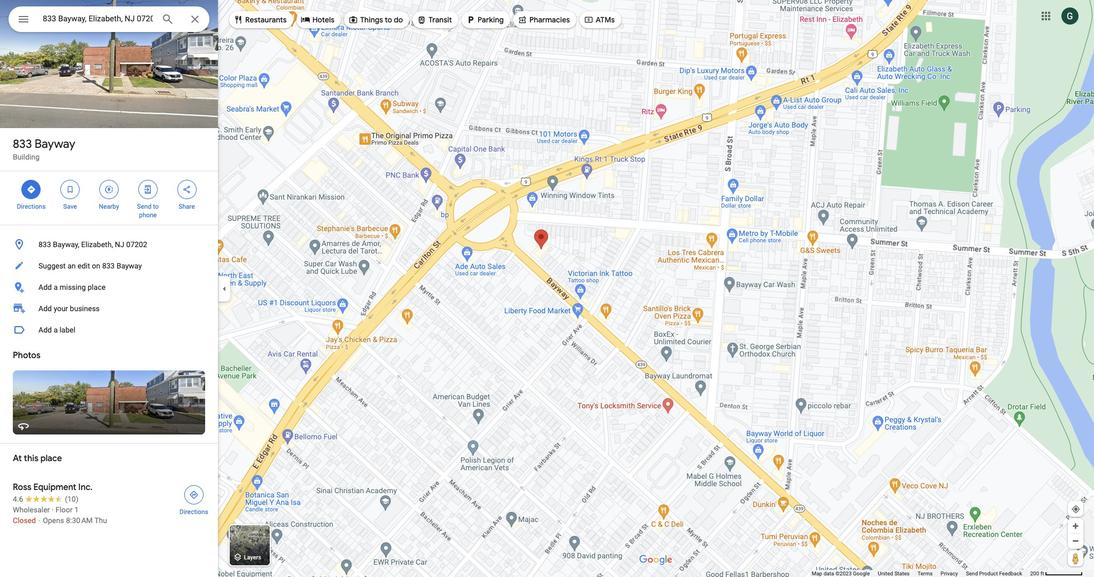 Task type: vqa. For each thing, say whether or not it's contained in the screenshot.


Task type: locate. For each thing, give the bounding box(es) containing it.
a for missing
[[54, 283, 58, 292]]

833 bayway building
[[13, 137, 75, 161]]


[[233, 14, 243, 26]]

show street view coverage image
[[1068, 551, 1084, 567]]

a for label
[[54, 326, 58, 334]]

map data ©2023 google
[[812, 571, 870, 577]]

add left your
[[38, 305, 52, 313]]

2 horizontal spatial 833
[[102, 262, 115, 270]]


[[26, 184, 36, 196]]

footer containing map data ©2023 google
[[812, 571, 1030, 578]]

add a label
[[38, 326, 75, 334]]

1 horizontal spatial place
[[88, 283, 106, 292]]

directions
[[17, 203, 46, 211], [180, 509, 208, 516]]

restaurants
[[245, 15, 287, 25]]

833 left bayway,
[[38, 240, 51, 249]]

directions down 
[[17, 203, 46, 211]]

0 horizontal spatial bayway
[[35, 137, 75, 152]]

1 horizontal spatial send
[[966, 571, 978, 577]]

None field
[[43, 12, 153, 25]]

2 add from the top
[[38, 305, 52, 313]]

a left missing
[[54, 283, 58, 292]]

200 ft
[[1030, 571, 1044, 577]]


[[584, 14, 594, 26]]

phone
[[139, 212, 157, 219]]

things
[[360, 15, 383, 25]]

833 inside button
[[38, 240, 51, 249]]

1 vertical spatial a
[[54, 326, 58, 334]]

833 bayway main content
[[0, 0, 218, 578]]

a inside button
[[54, 283, 58, 292]]

pharmacies
[[529, 15, 570, 25]]

add inside button
[[38, 283, 52, 292]]

1 horizontal spatial directions
[[180, 509, 208, 516]]

0 horizontal spatial directions
[[17, 203, 46, 211]]

privacy
[[941, 571, 958, 577]]

suggest an edit on 833 bayway button
[[0, 255, 218, 277]]

1 vertical spatial directions
[[180, 509, 208, 516]]

0 horizontal spatial send
[[137, 203, 151, 211]]

none field inside 833 bayway, elizabeth, nj 07202 field
[[43, 12, 153, 25]]

place right this
[[40, 454, 62, 464]]

to
[[385, 15, 392, 25], [153, 203, 159, 211]]

equipment
[[33, 482, 76, 493]]

1 vertical spatial to
[[153, 203, 159, 211]]

send inside button
[[966, 571, 978, 577]]

0 vertical spatial place
[[88, 283, 106, 292]]

ross equipment inc.
[[13, 482, 93, 493]]

bayway inside 833 bayway building
[[35, 137, 75, 152]]

send left product
[[966, 571, 978, 577]]

to up phone
[[153, 203, 159, 211]]

send for send product feedback
[[966, 571, 978, 577]]

an
[[68, 262, 76, 270]]

8:30 am
[[66, 517, 93, 525]]

place down "on"
[[88, 283, 106, 292]]

suggest an edit on 833 bayway
[[38, 262, 142, 270]]

floor
[[56, 506, 73, 515]]

1 add from the top
[[38, 283, 52, 292]]

1 horizontal spatial 833
[[38, 240, 51, 249]]


[[104, 184, 114, 196]]

place
[[88, 283, 106, 292], [40, 454, 62, 464]]

833 for bayway,
[[38, 240, 51, 249]]

1 vertical spatial send
[[966, 571, 978, 577]]


[[518, 14, 527, 26]]

united states
[[878, 571, 910, 577]]

google account: greg robinson  
(robinsongreg175@gmail.com) image
[[1062, 7, 1079, 24]]

terms button
[[918, 571, 933, 578]]

a inside button
[[54, 326, 58, 334]]

0 horizontal spatial to
[[153, 203, 159, 211]]

add down the suggest
[[38, 283, 52, 292]]

1 vertical spatial add
[[38, 305, 52, 313]]

on
[[92, 262, 100, 270]]

send for send to phone
[[137, 203, 151, 211]]

thu
[[94, 517, 107, 525]]

label
[[60, 326, 75, 334]]

3 add from the top
[[38, 326, 52, 334]]

1 horizontal spatial bayway
[[117, 262, 142, 270]]

atms
[[596, 15, 615, 25]]

 button
[[9, 6, 38, 34]]

send up phone
[[137, 203, 151, 211]]

send
[[137, 203, 151, 211], [966, 571, 978, 577]]

·
[[52, 506, 54, 515]]

 search field
[[9, 6, 209, 34]]

 things to do
[[348, 14, 403, 26]]

0 vertical spatial add
[[38, 283, 52, 292]]

833 inside 833 bayway building
[[13, 137, 32, 152]]

add left label
[[38, 326, 52, 334]]

map
[[812, 571, 822, 577]]

add inside button
[[38, 326, 52, 334]]

833 for bayway
[[13, 137, 32, 152]]

2 vertical spatial 833
[[102, 262, 115, 270]]

0 vertical spatial a
[[54, 283, 58, 292]]

833 right "on"
[[102, 262, 115, 270]]


[[143, 184, 153, 196]]

add
[[38, 283, 52, 292], [38, 305, 52, 313], [38, 326, 52, 334]]

directions down directions icon
[[180, 509, 208, 516]]

 transit
[[417, 14, 452, 26]]

layers
[[244, 555, 261, 562]]

footer
[[812, 571, 1030, 578]]

1 a from the top
[[54, 283, 58, 292]]


[[17, 12, 30, 27]]

add for add a label
[[38, 326, 52, 334]]

0 vertical spatial directions
[[17, 203, 46, 211]]

at this place
[[13, 454, 62, 464]]

elizabeth,
[[81, 240, 113, 249]]

0 vertical spatial to
[[385, 15, 392, 25]]

this
[[24, 454, 39, 464]]


[[417, 14, 427, 26]]

send to phone
[[137, 203, 159, 219]]

0 horizontal spatial 833
[[13, 137, 32, 152]]

a left label
[[54, 326, 58, 334]]

add your business
[[38, 305, 100, 313]]

4.6
[[13, 495, 23, 504]]

wholesaler
[[13, 506, 50, 515]]

photos
[[13, 351, 40, 361]]

1 horizontal spatial to
[[385, 15, 392, 25]]

0 vertical spatial 833
[[13, 137, 32, 152]]

2 a from the top
[[54, 326, 58, 334]]

zoom in image
[[1072, 523, 1080, 531]]

bayway up building
[[35, 137, 75, 152]]

 restaurants
[[233, 14, 287, 26]]

add a label button
[[0, 320, 218, 341]]

0 vertical spatial bayway
[[35, 137, 75, 152]]

add inside "link"
[[38, 305, 52, 313]]

1 vertical spatial 833
[[38, 240, 51, 249]]

833 up building
[[13, 137, 32, 152]]

bayway down 07202
[[117, 262, 142, 270]]

send inside send to phone
[[137, 203, 151, 211]]

a
[[54, 283, 58, 292], [54, 326, 58, 334]]

at
[[13, 454, 22, 464]]

0 horizontal spatial place
[[40, 454, 62, 464]]

2 vertical spatial add
[[38, 326, 52, 334]]

0 vertical spatial send
[[137, 203, 151, 211]]

to left do
[[385, 15, 392, 25]]

directions inside directions button
[[180, 509, 208, 516]]

1 vertical spatial bayway
[[117, 262, 142, 270]]



Task type: describe. For each thing, give the bounding box(es) containing it.
 pharmacies
[[518, 14, 570, 26]]

07202
[[126, 240, 147, 249]]

do
[[394, 15, 403, 25]]

transit
[[429, 15, 452, 25]]

place inside button
[[88, 283, 106, 292]]

google maps element
[[0, 0, 1094, 578]]

 atms
[[584, 14, 615, 26]]

add a missing place button
[[0, 277, 218, 298]]

directions inside the actions for 833 bayway region
[[17, 203, 46, 211]]

to inside send to phone
[[153, 203, 159, 211]]

nj
[[115, 240, 124, 249]]

product
[[979, 571, 998, 577]]

actions for 833 bayway region
[[0, 172, 218, 225]]

footer inside the google maps element
[[812, 571, 1030, 578]]

data
[[824, 571, 834, 577]]

add for add your business
[[38, 305, 52, 313]]

add a missing place
[[38, 283, 106, 292]]

edit
[[78, 262, 90, 270]]

united
[[878, 571, 893, 577]]

closed
[[13, 517, 36, 525]]

business
[[70, 305, 100, 313]]


[[301, 14, 310, 26]]

parking
[[478, 15, 504, 25]]

1
[[74, 506, 79, 515]]

833 bayway, elizabeth, nj 07202 button
[[0, 234, 218, 255]]

to inside the  things to do
[[385, 15, 392, 25]]

save
[[63, 203, 77, 211]]

hotels
[[312, 15, 335, 25]]

united states button
[[878, 571, 910, 578]]

share
[[179, 203, 195, 211]]

©2023
[[836, 571, 852, 577]]


[[65, 184, 75, 196]]

⋅
[[38, 517, 41, 525]]

missing
[[60, 283, 86, 292]]

bayway,
[[53, 240, 79, 249]]

your
[[54, 305, 68, 313]]

send product feedback button
[[966, 571, 1022, 578]]

833 inside "button"
[[102, 262, 115, 270]]

 parking
[[466, 14, 504, 26]]

zoom out image
[[1072, 538, 1080, 546]]

states
[[895, 571, 910, 577]]

200
[[1030, 571, 1039, 577]]

show your location image
[[1071, 505, 1081, 515]]

privacy button
[[941, 571, 958, 578]]

200 ft button
[[1030, 571, 1083, 577]]

directions button
[[173, 482, 215, 517]]

nearby
[[99, 203, 119, 211]]


[[348, 14, 358, 26]]

building
[[13, 153, 40, 161]]

ft
[[1041, 571, 1044, 577]]

833 bayway, elizabeth, nj 07202
[[38, 240, 147, 249]]


[[466, 14, 476, 26]]

833 Bayway, Elizabeth, NJ 07202 field
[[9, 6, 209, 32]]

4.6 stars 10 reviews image
[[13, 494, 78, 505]]

inc.
[[78, 482, 93, 493]]

add your business link
[[0, 298, 218, 320]]

suggest
[[38, 262, 66, 270]]

directions image
[[189, 491, 199, 500]]

bayway inside suggest an edit on 833 bayway "button"
[[117, 262, 142, 270]]

send product feedback
[[966, 571, 1022, 577]]

feedback
[[999, 571, 1022, 577]]

terms
[[918, 571, 933, 577]]

wholesaler · floor 1 closed ⋅ opens 8:30 am thu
[[13, 506, 107, 525]]

add for add a missing place
[[38, 283, 52, 292]]

 hotels
[[301, 14, 335, 26]]

collapse side panel image
[[219, 283, 230, 295]]

google
[[853, 571, 870, 577]]

(10)
[[65, 495, 78, 504]]

opens
[[43, 517, 64, 525]]

1 vertical spatial place
[[40, 454, 62, 464]]


[[182, 184, 192, 196]]

ross
[[13, 482, 31, 493]]



